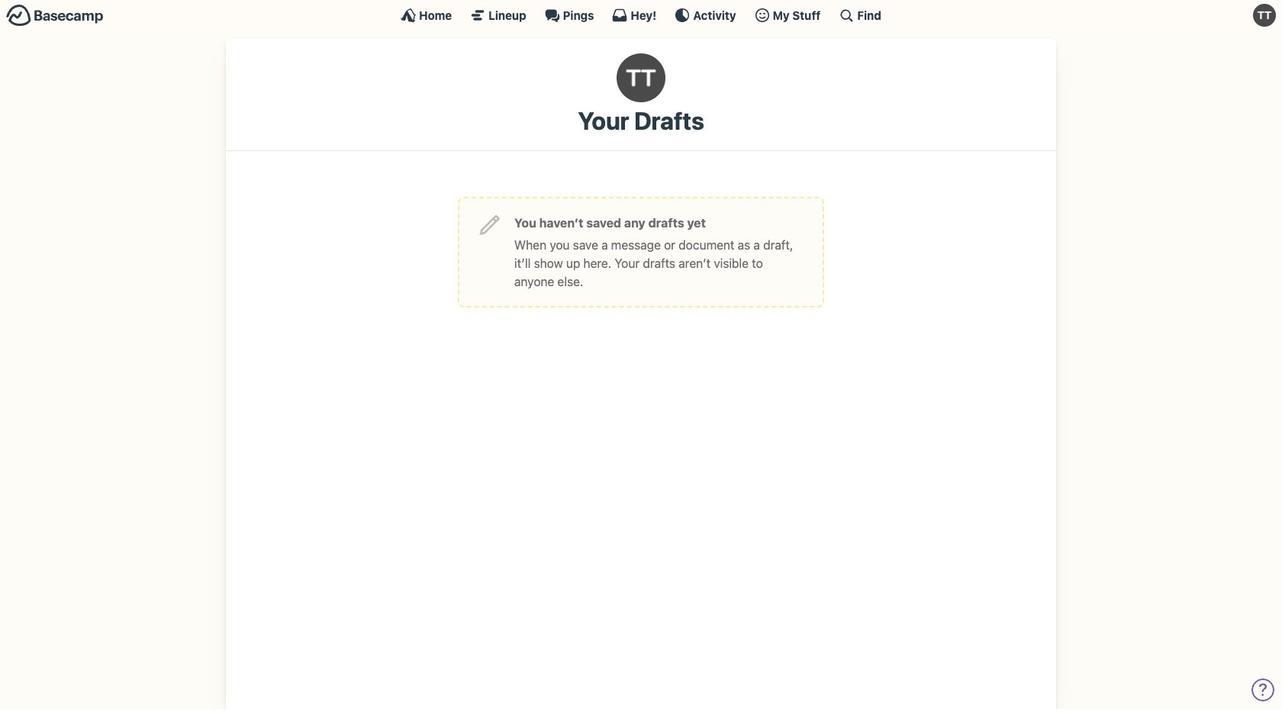 Task type: describe. For each thing, give the bounding box(es) containing it.
main element
[[0, 0, 1283, 30]]

switch accounts image
[[6, 4, 104, 27]]



Task type: locate. For each thing, give the bounding box(es) containing it.
terry turtle image
[[1254, 4, 1276, 27]]

keyboard shortcut: ⌘ + / image
[[839, 8, 855, 23]]

terry turtle image
[[617, 53, 666, 102]]



Task type: vqa. For each thing, say whether or not it's contained in the screenshot.
breadcrumb element
no



